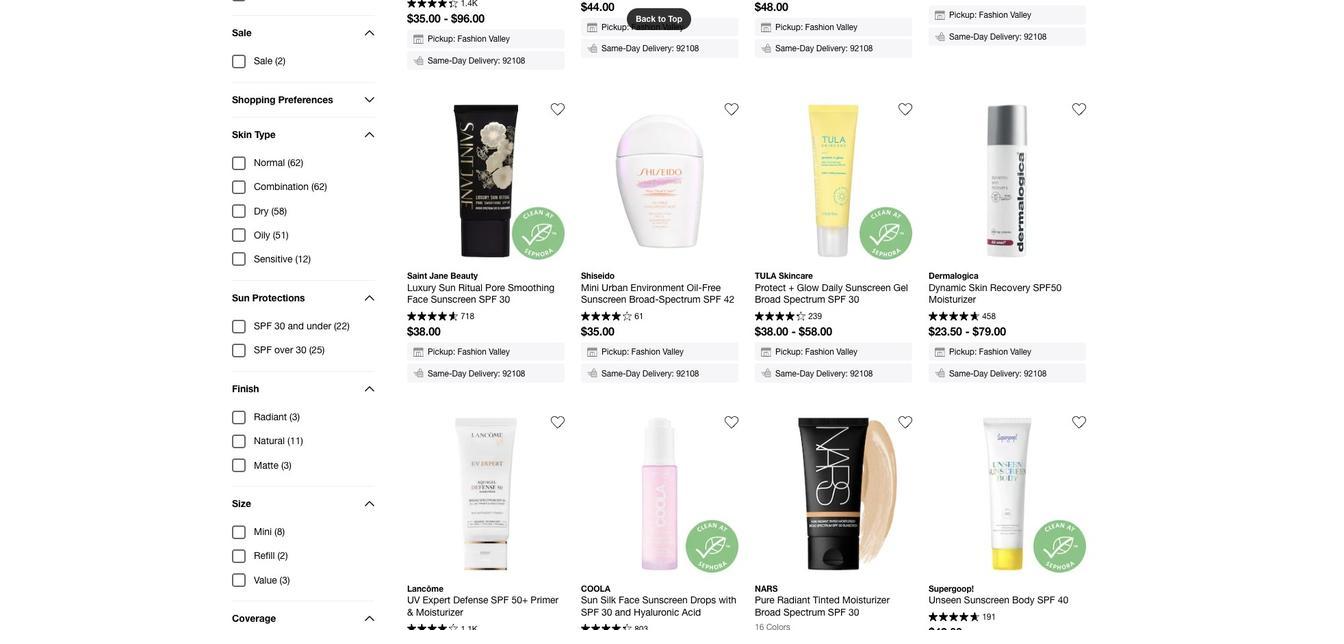 Task type: locate. For each thing, give the bounding box(es) containing it.
0 vertical spatial broad
[[755, 294, 781, 305]]

-
[[444, 12, 448, 25], [791, 325, 796, 338], [965, 325, 970, 338]]

2 $38.00 from the left
[[755, 325, 788, 338]]

sun protections
[[232, 292, 305, 304]]

lancôme uv expert defense spf 50+ primer & moisturizer
[[407, 584, 561, 619]]

1 vertical spatial sale
[[254, 56, 273, 67]]

spf inside coola sun silk face sunscreen drops with spf 30 and hyaluronic acid
[[581, 608, 599, 619]]

environment
[[631, 282, 684, 293]]

sign in to love dermalogica - dynamic skin recovery spf50 moisturizer image
[[1072, 103, 1086, 117]]

(2) right refill
[[277, 551, 288, 562]]

2 vertical spatial moisturizer
[[416, 608, 463, 619]]

coola
[[581, 584, 610, 595]]

803 reviews element
[[635, 626, 648, 631]]

40
[[1058, 596, 1069, 607]]

0 vertical spatial mini
[[581, 282, 599, 293]]

natural
[[254, 436, 285, 447]]

718
[[461, 312, 474, 322]]

spf inside saint jane beauty luxury sun ritual pore smoothing face sunscreen spf 30
[[479, 294, 497, 305]]

2 horizontal spatial -
[[965, 325, 970, 338]]

$38.00 for $38.00 - $58.00
[[755, 325, 788, 338]]

4.5 stars element up $38.00 - $58.00
[[755, 312, 805, 323]]

4 stars element down the '&'
[[407, 625, 458, 631]]

face inside saint jane beauty luxury sun ritual pore smoothing face sunscreen spf 30
[[407, 294, 428, 305]]

0 vertical spatial $35.00
[[407, 12, 441, 25]]

sign in to love tula skincare - protect + glow daily sunscreen gel broad spectrum spf 30 image
[[899, 103, 912, 117]]

1 horizontal spatial $35.00
[[581, 325, 615, 338]]

0 vertical spatial face
[[407, 294, 428, 305]]

skin inside dropdown button
[[232, 128, 252, 140]]

$35.00 down urban
[[581, 325, 615, 338]]

1 vertical spatial moisturizer
[[842, 596, 890, 607]]

1 broad from the top
[[755, 294, 781, 305]]

glow
[[797, 282, 819, 293]]

(62) right combination
[[311, 182, 327, 193]]

1 horizontal spatial sun
[[439, 282, 456, 293]]

sale for sale
[[232, 27, 252, 38]]

(3) right matte
[[281, 460, 292, 471]]

1 vertical spatial skin
[[969, 282, 987, 293]]

1 horizontal spatial and
[[615, 608, 631, 619]]

sun inside saint jane beauty luxury sun ritual pore smoothing face sunscreen spf 30
[[439, 282, 456, 293]]

0 vertical spatial (62)
[[288, 158, 303, 169]]

skincare
[[779, 271, 813, 281]]

1 horizontal spatial moisturizer
[[842, 596, 890, 607]]

normal
[[254, 158, 285, 169]]

(51)
[[273, 230, 289, 241]]

pickup:
[[949, 10, 977, 20], [602, 22, 629, 32], [775, 22, 803, 32], [428, 34, 455, 44], [428, 348, 455, 357], [602, 348, 629, 357], [775, 348, 803, 357], [949, 348, 977, 357]]

1 horizontal spatial -
[[791, 325, 796, 338]]

(3)
[[290, 412, 300, 423], [281, 460, 292, 471], [280, 575, 290, 586]]

mini down shiseido at the top of page
[[581, 282, 599, 293]]

sunscreen down ritual
[[431, 294, 476, 305]]

finish
[[232, 383, 259, 395]]

sale for sale (2)
[[254, 56, 273, 67]]

sunscreen
[[845, 282, 891, 293], [431, 294, 476, 305], [581, 294, 626, 305], [642, 596, 688, 607], [964, 596, 1009, 607]]

- for $35.00
[[444, 12, 448, 25]]

broad down protect
[[755, 294, 781, 305]]

4.5 stars element
[[407, 0, 458, 10], [407, 312, 458, 323], [755, 312, 805, 323], [929, 312, 979, 323], [581, 625, 631, 631]]

face right the silk
[[619, 596, 640, 607]]

61
[[635, 312, 644, 322]]

shopping preferences
[[232, 94, 333, 105]]

1 vertical spatial radiant
[[777, 596, 810, 607]]

61 reviews element
[[635, 312, 644, 322]]

spf down 'pore'
[[479, 294, 497, 305]]

delivery:
[[990, 32, 1022, 42], [642, 44, 674, 54], [816, 44, 848, 54], [469, 56, 500, 66], [469, 369, 500, 379], [642, 369, 674, 379], [816, 369, 848, 379], [990, 369, 1022, 379]]

$79.00
[[973, 325, 1006, 338]]

sunscreen up hyaluronic
[[642, 596, 688, 607]]

value (3)
[[254, 575, 290, 586]]

sun down jane
[[439, 282, 456, 293]]

$38.00 - $58.00
[[755, 325, 832, 338]]

1 horizontal spatial face
[[619, 596, 640, 607]]

dynamic
[[929, 282, 966, 293]]

2 horizontal spatial moisturizer
[[929, 294, 976, 305]]

shiseido
[[581, 271, 615, 281]]

supergoop! unseen sunscreen body spf 40
[[929, 584, 1069, 607]]

$35.00 left $96.00
[[407, 12, 441, 25]]

oily (51)
[[254, 230, 289, 241]]

1 vertical spatial (3)
[[281, 460, 292, 471]]

4 stars element
[[581, 312, 631, 323], [407, 625, 458, 631]]

body
[[1012, 596, 1035, 607]]

same-
[[949, 32, 974, 42], [602, 44, 626, 54], [775, 44, 800, 54], [428, 56, 452, 66], [428, 369, 452, 379], [602, 369, 626, 379], [775, 369, 800, 379], [949, 369, 974, 379]]

shopping preferences button
[[232, 82, 374, 117]]

spf down tinted
[[828, 608, 846, 619]]

mini
[[581, 282, 599, 293], [254, 527, 272, 538]]

1 horizontal spatial 4 stars element
[[581, 312, 631, 323]]

pickup: fashion valley
[[949, 10, 1031, 20], [602, 22, 684, 32], [775, 22, 858, 32], [428, 34, 510, 44], [428, 348, 510, 357], [602, 348, 684, 357], [775, 348, 858, 357], [949, 348, 1031, 357]]

urban
[[602, 282, 628, 293]]

dermalogica dynamic skin recovery spf50 moisturizer
[[929, 271, 1064, 305]]

radiant right the pure
[[777, 596, 810, 607]]

0 horizontal spatial sale
[[232, 27, 252, 38]]

92108
[[1024, 32, 1047, 42], [676, 44, 699, 54], [850, 44, 873, 54], [502, 56, 525, 66], [502, 369, 525, 379], [676, 369, 699, 379], [850, 369, 873, 379], [1024, 369, 1047, 379]]

drops
[[690, 596, 716, 607]]

sale button
[[232, 15, 374, 50]]

saint
[[407, 271, 427, 281]]

(62)
[[288, 158, 303, 169], [311, 182, 327, 193]]

1.4k reviews element
[[461, 0, 478, 8]]

0 vertical spatial skin
[[232, 128, 252, 140]]

spf down free
[[703, 294, 721, 305]]

- left $58.00
[[791, 325, 796, 338]]

moisturizer down dynamic
[[929, 294, 976, 305]]

$96.00
[[451, 12, 485, 25]]

0 horizontal spatial and
[[288, 321, 304, 332]]

0 vertical spatial (2)
[[275, 56, 285, 67]]

(2) down the sale dropdown button
[[275, 56, 285, 67]]

4.5 stars element up $23.50
[[929, 312, 979, 323]]

skin left type
[[232, 128, 252, 140]]

natural (11)
[[254, 436, 303, 447]]

1 vertical spatial (62)
[[311, 182, 327, 193]]

0 horizontal spatial $35.00
[[407, 12, 441, 25]]

pure
[[755, 596, 775, 607]]

0 horizontal spatial -
[[444, 12, 448, 25]]

supergoop!
[[929, 584, 974, 595]]

0 horizontal spatial (62)
[[288, 158, 303, 169]]

0 horizontal spatial radiant
[[254, 412, 287, 423]]

0 vertical spatial moisturizer
[[929, 294, 976, 305]]

size button
[[232, 487, 374, 521]]

day
[[974, 32, 988, 42], [626, 44, 640, 54], [800, 44, 814, 54], [452, 56, 466, 66], [452, 369, 466, 379], [626, 369, 640, 379], [800, 369, 814, 379], [974, 369, 988, 379]]

4 stars element down urban
[[581, 312, 631, 323]]

broad inside tula skincare protect + glow daily sunscreen gel broad spectrum spf 30
[[755, 294, 781, 305]]

skin
[[232, 128, 252, 140], [969, 282, 987, 293]]

0 vertical spatial 4 stars element
[[581, 312, 631, 323]]

1 horizontal spatial $38.00
[[755, 325, 788, 338]]

with
[[719, 596, 736, 607]]

recovery
[[990, 282, 1030, 293]]

(62) up combination (62)
[[288, 158, 303, 169]]

458 reviews element
[[982, 312, 996, 322]]

sunscreen left gel
[[845, 282, 891, 293]]

moisturizer
[[929, 294, 976, 305], [842, 596, 890, 607], [416, 608, 463, 619]]

sign in to love coola - sun silk face sunscreen drops with spf 30 and hyaluronic acid image
[[725, 416, 738, 430]]

- left $96.00
[[444, 12, 448, 25]]

1 horizontal spatial skin
[[969, 282, 987, 293]]

spf50
[[1033, 282, 1062, 293]]

sale
[[232, 27, 252, 38], [254, 56, 273, 67]]

4.5 stars element down luxury at the left top
[[407, 312, 458, 323]]

back to top
[[636, 14, 682, 24]]

$23.50
[[929, 325, 962, 338]]

fashion
[[979, 10, 1008, 20], [631, 22, 660, 32], [805, 22, 834, 32], [458, 34, 486, 44], [458, 348, 486, 357], [631, 348, 660, 357], [805, 348, 834, 357], [979, 348, 1008, 357]]

preferences
[[278, 94, 333, 105]]

broad
[[755, 294, 781, 305], [755, 608, 781, 619]]

spf left 40 at the right
[[1037, 596, 1055, 607]]

coola sun silk face sunscreen drops with spf 30 and hyaluronic acid
[[581, 584, 739, 619]]

radiant up the natural
[[254, 412, 287, 423]]

- for $38.00
[[791, 325, 796, 338]]

$35.00 - $96.00
[[407, 12, 485, 25]]

nars - pure radiant tinted moisturizer broad spectrum spf 30 image
[[755, 416, 912, 573]]

sale inside dropdown button
[[232, 27, 252, 38]]

tula
[[755, 271, 776, 281]]

1 $38.00 from the left
[[407, 325, 441, 338]]

spf down daily
[[828, 294, 846, 305]]

spf down coola
[[581, 608, 599, 619]]

broad down the pure
[[755, 608, 781, 619]]

4.5 stars element down the silk
[[581, 625, 631, 631]]

skin type
[[232, 128, 276, 140]]

1 vertical spatial mini
[[254, 527, 272, 538]]

2 horizontal spatial sun
[[581, 596, 598, 607]]

1 vertical spatial 4 stars element
[[407, 625, 458, 631]]

sunscreen inside shiseido mini urban environment oil-free sunscreen broad-spectrum spf 42
[[581, 294, 626, 305]]

coola - sun silk face sunscreen drops with spf 30 and hyaluronic acid image
[[581, 416, 738, 573]]

0 vertical spatial (3)
[[290, 412, 300, 423]]

1 horizontal spatial radiant
[[777, 596, 810, 607]]

0 horizontal spatial $38.00
[[407, 325, 441, 338]]

2 vertical spatial (3)
[[280, 575, 290, 586]]

spf
[[479, 294, 497, 305], [703, 294, 721, 305], [828, 294, 846, 305], [254, 321, 272, 332], [254, 345, 272, 356], [491, 596, 509, 607], [1037, 596, 1055, 607], [581, 608, 599, 619], [828, 608, 846, 619]]

spf inside supergoop! unseen sunscreen body spf 40
[[1037, 596, 1055, 607]]

spectrum down glow
[[783, 294, 825, 305]]

0 horizontal spatial skin
[[232, 128, 252, 140]]

0 vertical spatial and
[[288, 321, 304, 332]]

spf inside shiseido mini urban environment oil-free sunscreen broad-spectrum spf 42
[[703, 294, 721, 305]]

oily
[[254, 230, 270, 241]]

1 vertical spatial (2)
[[277, 551, 288, 562]]

4.5 stars element for $23.50 - $79.00
[[929, 312, 979, 323]]

and down the silk
[[615, 608, 631, 619]]

sun protections button
[[232, 281, 374, 315]]

radiant inside nars pure radiant tinted moisturizer broad spectrum spf 30
[[777, 596, 810, 607]]

sunscreen inside coola sun silk face sunscreen drops with spf 30 and hyaluronic acid
[[642, 596, 688, 607]]

moisturizer down expert on the bottom left of the page
[[416, 608, 463, 619]]

1 horizontal spatial mini
[[581, 282, 599, 293]]

oil-
[[687, 282, 702, 293]]

spectrum down tinted
[[783, 608, 825, 619]]

sun down coola
[[581, 596, 598, 607]]

acid
[[682, 608, 701, 619]]

4.5 stars element for $38.00 - $58.00
[[755, 312, 805, 323]]

coverage
[[232, 613, 276, 625]]

1 vertical spatial $35.00
[[581, 325, 615, 338]]

mini inside shiseido mini urban environment oil-free sunscreen broad-spectrum spf 42
[[581, 282, 599, 293]]

$38.00 down protect
[[755, 325, 788, 338]]

1 vertical spatial face
[[619, 596, 640, 607]]

4.5 stars element for $38.00
[[407, 312, 458, 323]]

0 vertical spatial sale
[[232, 27, 252, 38]]

1 horizontal spatial sale
[[254, 56, 273, 67]]

spf left over
[[254, 345, 272, 356]]

shiseido - mini urban environment oil-free sunscreen broad-spectrum spf 42 image
[[581, 103, 738, 260]]

0 horizontal spatial face
[[407, 294, 428, 305]]

mini left (8)
[[254, 527, 272, 538]]

0 horizontal spatial 4 stars element
[[407, 625, 458, 631]]

and left under
[[288, 321, 304, 332]]

$38.00 down luxury at the left top
[[407, 325, 441, 338]]

skin down dermalogica
[[969, 282, 987, 293]]

(3) right value
[[280, 575, 290, 586]]

&
[[407, 608, 413, 619]]

0 vertical spatial radiant
[[254, 412, 287, 423]]

spf left 50+
[[491, 596, 509, 607]]

value
[[254, 575, 277, 586]]

458
[[982, 312, 996, 322]]

1 vertical spatial broad
[[755, 608, 781, 619]]

$23.50 - $79.00
[[929, 325, 1006, 338]]

sign in to love shiseido - mini urban environment oil-free sunscreen broad-spectrum spf 42 image
[[725, 103, 738, 117]]

$35.00 for $35.00 - $96.00
[[407, 12, 441, 25]]

sun left 'protections'
[[232, 292, 250, 304]]

same-day delivery: 92108
[[949, 32, 1047, 42], [602, 44, 699, 54], [775, 44, 873, 54], [428, 56, 525, 66], [428, 369, 525, 379], [602, 369, 699, 379], [775, 369, 873, 379], [949, 369, 1047, 379]]

(3) for finish
[[281, 460, 292, 471]]

239
[[808, 312, 822, 322]]

over
[[274, 345, 293, 356]]

type
[[255, 128, 276, 140]]

(2)
[[275, 56, 285, 67], [277, 551, 288, 562]]

smoothing
[[508, 282, 555, 293]]

(3) up (11)
[[290, 412, 300, 423]]

silk
[[601, 596, 616, 607]]

sunscreen up the 191 reviews element
[[964, 596, 1009, 607]]

1 vertical spatial and
[[615, 608, 631, 619]]

- left $79.00 on the bottom of page
[[965, 325, 970, 338]]

spf inside nars pure radiant tinted moisturizer broad spectrum spf 30
[[828, 608, 846, 619]]

face down luxury at the left top
[[407, 294, 428, 305]]

sunscreen down urban
[[581, 294, 626, 305]]

0 horizontal spatial moisturizer
[[416, 608, 463, 619]]

sign in to love saint jane beauty - luxury sun ritual pore smoothing face sunscreen spf 30 image
[[551, 103, 565, 117]]

1 horizontal spatial (62)
[[311, 182, 327, 193]]

lancôme
[[407, 584, 444, 595]]

0 horizontal spatial sun
[[232, 292, 250, 304]]

moisturizer right tinted
[[842, 596, 890, 607]]

ritual
[[458, 282, 483, 293]]

spectrum down the oil-
[[659, 294, 701, 305]]

2 broad from the top
[[755, 608, 781, 619]]



Task type: vqa. For each thing, say whether or not it's contained in the screenshot.


Task type: describe. For each thing, give the bounding box(es) containing it.
spectrum inside shiseido mini urban environment oil-free sunscreen broad-spectrum spf 42
[[659, 294, 701, 305]]

sign in to love supergoop! - unseen sunscreen body spf 40 image
[[1072, 416, 1086, 430]]

sensitive (12)
[[254, 254, 311, 265]]

nars pure radiant tinted moisturizer broad spectrum spf 30
[[755, 584, 892, 619]]

(2) for sale (2)
[[275, 56, 285, 67]]

shopping
[[232, 94, 275, 105]]

(22)
[[334, 321, 350, 332]]

sign in to love lancôme - uv expert defense spf 50+ primer & moisturizer image
[[551, 416, 565, 430]]

(3) for size
[[280, 575, 290, 586]]

moisturizer inside the dermalogica dynamic skin recovery spf50 moisturizer
[[929, 294, 976, 305]]

coverage button
[[232, 602, 374, 631]]

(12)
[[295, 254, 311, 265]]

size
[[232, 498, 251, 510]]

sunscreen inside saint jane beauty luxury sun ritual pore smoothing face sunscreen spf 30
[[431, 294, 476, 305]]

spectrum inside tula skincare protect + glow daily sunscreen gel broad spectrum spf 30
[[783, 294, 825, 305]]

191 reviews element
[[982, 613, 996, 623]]

protections
[[252, 292, 305, 304]]

pore
[[485, 282, 505, 293]]

broad-
[[629, 294, 659, 305]]

gel
[[894, 282, 908, 293]]

(8)
[[274, 527, 285, 538]]

shiseido mini urban environment oil-free sunscreen broad-spectrum spf 42
[[581, 271, 735, 305]]

back
[[636, 14, 656, 24]]

unseen
[[929, 596, 961, 607]]

saint jane beauty - luxury sun ritual pore smoothing face sunscreen spf 30 image
[[407, 103, 565, 260]]

(11)
[[287, 436, 303, 447]]

combination (62)
[[254, 182, 327, 193]]

mini (8)
[[254, 527, 285, 538]]

skin inside the dermalogica dynamic skin recovery spf50 moisturizer
[[969, 282, 987, 293]]

sun inside coola sun silk face sunscreen drops with spf 30 and hyaluronic acid
[[581, 596, 598, 607]]

sign in to love nars - pure radiant tinted moisturizer broad spectrum spf 30 image
[[899, 416, 912, 430]]

- for $23.50
[[965, 325, 970, 338]]

moisturizer inside lancôme uv expert defense spf 50+ primer & moisturizer
[[416, 608, 463, 619]]

tula skincare protect + glow daily sunscreen gel broad spectrum spf 30
[[755, 271, 911, 305]]

$58.00
[[799, 325, 832, 338]]

sunscreen inside tula skincare protect + glow daily sunscreen gel broad spectrum spf 30
[[845, 282, 891, 293]]

42
[[724, 294, 735, 305]]

dry
[[254, 206, 269, 217]]

+
[[789, 282, 794, 293]]

expert
[[423, 596, 450, 607]]

refill
[[254, 551, 275, 562]]

(58)
[[271, 206, 287, 217]]

broad inside nars pure radiant tinted moisturizer broad spectrum spf 30
[[755, 608, 781, 619]]

5 stars element
[[929, 613, 979, 624]]

sensitive
[[254, 254, 293, 265]]

finish button
[[232, 372, 374, 406]]

face inside coola sun silk face sunscreen drops with spf 30 and hyaluronic acid
[[619, 596, 640, 607]]

718 reviews element
[[461, 312, 474, 322]]

$38.00 for $38.00
[[407, 325, 441, 338]]

free
[[702, 282, 721, 293]]

defense
[[453, 596, 488, 607]]

matte (3)
[[254, 460, 292, 471]]

50+
[[512, 596, 528, 607]]

4 stars element for mini urban environment oil-free sunscreen broad-spectrum spf 42
[[581, 312, 631, 323]]

jane
[[429, 271, 448, 281]]

top
[[668, 14, 682, 24]]

normal (62)
[[254, 158, 303, 169]]

tula skincare - protect + glow daily sunscreen gel broad spectrum spf 30 image
[[755, 103, 912, 260]]

1.1k reviews element
[[461, 626, 478, 631]]

0 horizontal spatial mini
[[254, 527, 272, 538]]

sunscreen inside supergoop! unseen sunscreen body spf 40
[[964, 596, 1009, 607]]

dry (58)
[[254, 206, 287, 217]]

combination
[[254, 182, 309, 193]]

spectrum inside nars pure radiant tinted moisturizer broad spectrum spf 30
[[783, 608, 825, 619]]

spf inside lancôme uv expert defense spf 50+ primer & moisturizer
[[491, 596, 509, 607]]

$35.00 for $35.00
[[581, 325, 615, 338]]

refill (2)
[[254, 551, 288, 562]]

30 inside nars pure radiant tinted moisturizer broad spectrum spf 30
[[849, 608, 859, 619]]

30 inside coola sun silk face sunscreen drops with spf 30 and hyaluronic acid
[[602, 608, 612, 619]]

spf over 30 (25)
[[254, 345, 325, 356]]

(25)
[[309, 345, 325, 356]]

sun inside dropdown button
[[232, 292, 250, 304]]

(2) for refill (2)
[[277, 551, 288, 562]]

and inside coola sun silk face sunscreen drops with spf 30 and hyaluronic acid
[[615, 608, 631, 619]]

(62) for normal (62)
[[288, 158, 303, 169]]

matte
[[254, 460, 279, 471]]

radiant (3)
[[254, 412, 300, 423]]

30 inside tula skincare protect + glow daily sunscreen gel broad spectrum spf 30
[[849, 294, 859, 305]]

saint jane beauty luxury sun ritual pore smoothing face sunscreen spf 30
[[407, 271, 557, 305]]

uv
[[407, 596, 420, 607]]

spf 30 and under (22)
[[254, 321, 350, 332]]

under
[[307, 321, 331, 332]]

hyaluronic
[[634, 608, 679, 619]]

daily
[[822, 282, 843, 293]]

4 stars element for uv expert defense spf 50+ primer & moisturizer
[[407, 625, 458, 631]]

protect
[[755, 282, 786, 293]]

spf down the sun protections
[[254, 321, 272, 332]]

beauty
[[451, 271, 478, 281]]

spf inside tula skincare protect + glow daily sunscreen gel broad spectrum spf 30
[[828, 294, 846, 305]]

tinted
[[813, 596, 840, 607]]

30 inside saint jane beauty luxury sun ritual pore smoothing face sunscreen spf 30
[[499, 294, 510, 305]]

sale (2)
[[254, 56, 285, 67]]

239 reviews element
[[808, 312, 822, 322]]

moisturizer inside nars pure radiant tinted moisturizer broad spectrum spf 30
[[842, 596, 890, 607]]

4.5 stars element up $35.00 - $96.00
[[407, 0, 458, 10]]

dermalogica - dynamic skin recovery spf50 moisturizer image
[[929, 103, 1086, 260]]

nars
[[755, 584, 778, 595]]

dermalogica
[[929, 271, 979, 281]]

supergoop! - unseen sunscreen body spf 40 image
[[929, 416, 1086, 573]]

(62) for combination (62)
[[311, 182, 327, 193]]

to
[[658, 14, 666, 24]]

lancôme - uv expert defense spf 50+ primer & moisturizer image
[[407, 416, 565, 573]]

skin type button
[[232, 117, 374, 152]]



